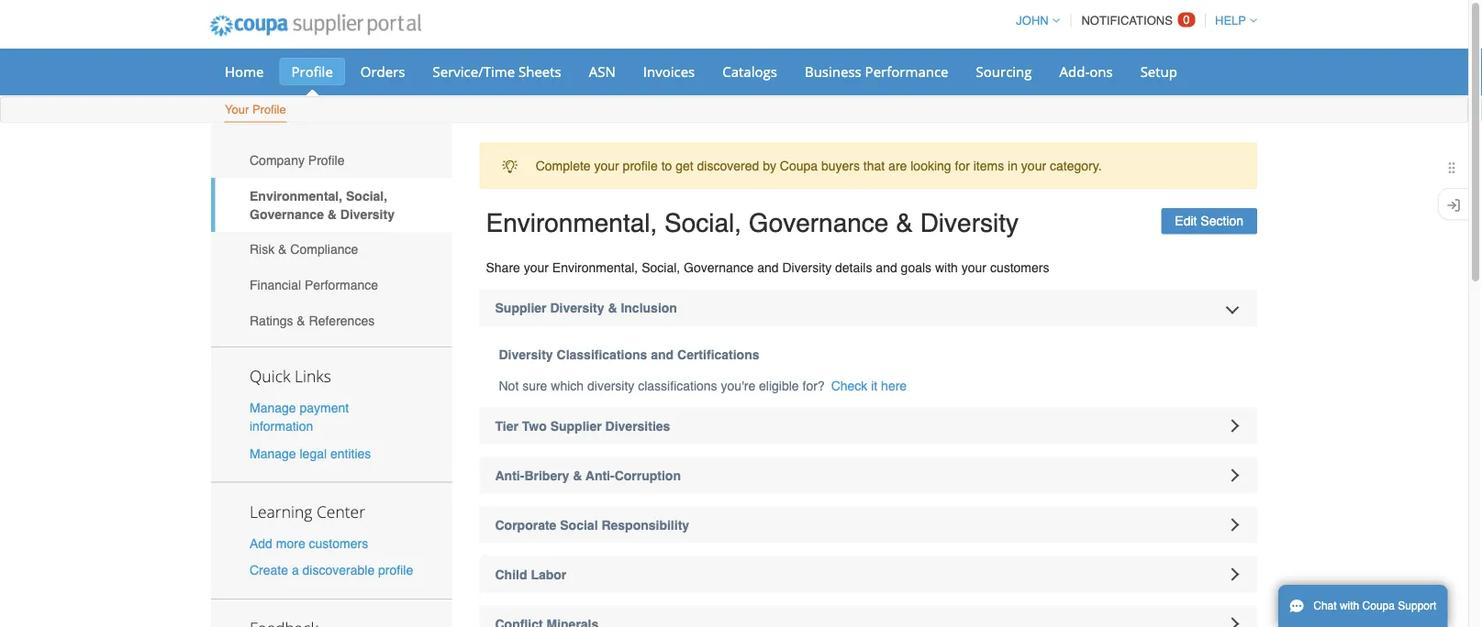 Task type: describe. For each thing, give the bounding box(es) containing it.
quick
[[250, 366, 290, 387]]

& up goals
[[896, 209, 913, 238]]

governance up 'certifications'
[[684, 260, 754, 275]]

0 horizontal spatial supplier
[[495, 301, 547, 315]]

supplier diversity & inclusion heading
[[480, 290, 1258, 326]]

ratings
[[250, 313, 293, 328]]

company profile
[[250, 153, 345, 168]]

ons
[[1090, 62, 1113, 81]]

add-ons
[[1060, 62, 1113, 81]]

eligible
[[759, 379, 799, 393]]

catalogs
[[723, 62, 777, 81]]

check it here link
[[831, 377, 907, 395]]

business
[[805, 62, 862, 81]]

learning center
[[250, 501, 365, 523]]

sourcing
[[976, 62, 1032, 81]]

coupa inside alert
[[780, 159, 818, 173]]

anti-bribery & anti-corruption button
[[480, 458, 1258, 494]]

edit section
[[1175, 214, 1244, 229]]

governance up risk & compliance
[[250, 207, 324, 222]]

here
[[881, 379, 907, 393]]

business performance
[[805, 62, 949, 81]]

coupa inside button
[[1363, 600, 1395, 613]]

service/time sheets
[[433, 62, 562, 81]]

diversity inside dropdown button
[[550, 301, 605, 315]]

financial
[[250, 278, 301, 293]]

0 horizontal spatial customers
[[309, 537, 368, 551]]

child
[[495, 568, 527, 582]]

create
[[250, 563, 288, 578]]

2 anti- from the left
[[586, 469, 615, 483]]

manage payment information
[[250, 401, 349, 434]]

section
[[1201, 214, 1244, 229]]

notifications 0
[[1082, 13, 1190, 28]]

ratings & references link
[[211, 303, 452, 339]]

for?
[[803, 379, 825, 393]]

social, inside environmental, social, governance & diversity
[[346, 189, 388, 203]]

discovered
[[697, 159, 759, 173]]

child labor heading
[[480, 557, 1258, 593]]

navigation containing notifications 0
[[1008, 3, 1258, 39]]

risk & compliance link
[[211, 232, 452, 268]]

1 horizontal spatial customers
[[990, 260, 1050, 275]]

asn
[[589, 62, 616, 81]]

complete your profile to get discovered by coupa buyers that are looking for items in your category.
[[536, 159, 1102, 173]]

your right complete
[[594, 159, 619, 173]]

compliance
[[290, 242, 358, 257]]

corporate social responsibility button
[[480, 507, 1258, 544]]

anti-bribery & anti-corruption heading
[[480, 458, 1258, 494]]

1 vertical spatial environmental,
[[486, 209, 658, 238]]

corporate social responsibility
[[495, 518, 690, 533]]

home link
[[213, 58, 276, 85]]

get
[[676, 159, 694, 173]]

tier two supplier diversities heading
[[480, 408, 1258, 445]]

quick links
[[250, 366, 331, 387]]

business performance link
[[793, 58, 961, 85]]

child labor button
[[480, 557, 1258, 593]]

0 vertical spatial profile
[[291, 62, 333, 81]]

add more customers
[[250, 537, 368, 551]]

looking
[[911, 159, 952, 173]]

a
[[292, 563, 299, 578]]

by
[[763, 159, 777, 173]]

anti-bribery & anti-corruption
[[495, 469, 681, 483]]

& up "risk & compliance" link
[[328, 207, 337, 222]]

your profile link
[[224, 99, 287, 123]]

center
[[317, 501, 365, 523]]

john
[[1017, 14, 1049, 28]]

profile link
[[280, 58, 345, 85]]

sourcing link
[[964, 58, 1044, 85]]

company profile link
[[211, 143, 452, 178]]

supplier diversity & inclusion
[[495, 301, 677, 315]]

not sure which diversity classifications you're eligible for? check it here
[[499, 379, 907, 393]]

tier
[[495, 419, 519, 434]]

share your environmental, social, governance and diversity details and goals with your customers
[[486, 260, 1050, 275]]

for
[[955, 159, 970, 173]]

0 horizontal spatial with
[[935, 260, 958, 275]]

sure
[[522, 379, 548, 393]]

tier two supplier diversities
[[495, 419, 670, 434]]

diversity up sure
[[499, 347, 553, 362]]

corruption
[[615, 469, 681, 483]]

0 vertical spatial environmental,
[[250, 189, 343, 203]]

learning
[[250, 501, 313, 523]]

diversity classifications and certifications
[[499, 347, 760, 362]]

financial performance link
[[211, 268, 452, 303]]

environmental, social, governance & diversity link
[[211, 178, 452, 232]]

child labor
[[495, 568, 567, 582]]

items
[[974, 159, 1004, 173]]

company
[[250, 153, 305, 168]]

check
[[831, 379, 868, 393]]

help link
[[1207, 14, 1258, 28]]

2 horizontal spatial and
[[876, 260, 898, 275]]

setup link
[[1129, 58, 1190, 85]]

service/time
[[433, 62, 515, 81]]

orders
[[361, 62, 405, 81]]

governance up details
[[749, 209, 889, 238]]

category.
[[1050, 159, 1102, 173]]

profile for company profile
[[308, 153, 345, 168]]

details
[[835, 260, 873, 275]]

your
[[225, 103, 249, 117]]

tier two supplier diversities button
[[480, 408, 1258, 445]]

performance for business performance
[[865, 62, 949, 81]]

0 horizontal spatial and
[[651, 347, 674, 362]]

are
[[889, 159, 907, 173]]

2 vertical spatial environmental,
[[553, 260, 638, 275]]

manage legal entities
[[250, 447, 371, 461]]



Task type: vqa. For each thing, say whether or not it's contained in the screenshot.
Reissued the Card
no



Task type: locate. For each thing, give the bounding box(es) containing it.
add more customers link
[[250, 537, 368, 551]]

not
[[499, 379, 519, 393]]

catalogs link
[[711, 58, 789, 85]]

buyers
[[822, 159, 860, 173]]

1 horizontal spatial anti-
[[586, 469, 615, 483]]

0 vertical spatial manage
[[250, 401, 296, 416]]

add
[[250, 537, 273, 551]]

1 vertical spatial social,
[[665, 209, 742, 238]]

1 vertical spatial supplier
[[550, 419, 602, 434]]

1 anti- from the left
[[495, 469, 525, 483]]

0 vertical spatial social,
[[346, 189, 388, 203]]

1 vertical spatial manage
[[250, 447, 296, 461]]

diversities
[[605, 419, 670, 434]]

manage for manage legal entities
[[250, 447, 296, 461]]

environmental, up supplier diversity & inclusion
[[553, 260, 638, 275]]

1 vertical spatial with
[[1340, 600, 1360, 613]]

manage
[[250, 401, 296, 416], [250, 447, 296, 461]]

profile right "your"
[[252, 103, 286, 117]]

& left inclusion
[[608, 301, 617, 315]]

links
[[295, 366, 331, 387]]

supplier down which
[[550, 419, 602, 434]]

1 horizontal spatial supplier
[[550, 419, 602, 434]]

diversity down 'for'
[[920, 209, 1019, 238]]

edit
[[1175, 214, 1197, 229]]

corporate social responsibility heading
[[480, 507, 1258, 544]]

coupa supplier portal image
[[197, 3, 434, 49]]

2 vertical spatial profile
[[308, 153, 345, 168]]

1 vertical spatial customers
[[309, 537, 368, 551]]

chat
[[1314, 600, 1337, 613]]

0 horizontal spatial performance
[[305, 278, 378, 293]]

0 vertical spatial with
[[935, 260, 958, 275]]

social
[[560, 518, 598, 533]]

notifications
[[1082, 14, 1173, 28]]

chat with coupa support
[[1314, 600, 1437, 613]]

ratings & references
[[250, 313, 375, 328]]

complete your profile to get discovered by coupa buyers that are looking for items in your category. alert
[[480, 143, 1258, 189]]

diversity
[[340, 207, 395, 222], [920, 209, 1019, 238], [783, 260, 832, 275], [550, 301, 605, 315], [499, 347, 553, 362]]

with right 'chat'
[[1340, 600, 1360, 613]]

information
[[250, 420, 313, 434]]

and up classifications
[[651, 347, 674, 362]]

1 horizontal spatial performance
[[865, 62, 949, 81]]

0 horizontal spatial profile
[[378, 563, 413, 578]]

performance up references
[[305, 278, 378, 293]]

profile up environmental, social, governance & diversity link
[[308, 153, 345, 168]]

social,
[[346, 189, 388, 203], [665, 209, 742, 238], [642, 260, 680, 275]]

social, down get
[[665, 209, 742, 238]]

home
[[225, 62, 264, 81]]

manage for manage payment information
[[250, 401, 296, 416]]

environmental, down complete
[[486, 209, 658, 238]]

orders link
[[349, 58, 417, 85]]

environmental, down company profile
[[250, 189, 343, 203]]

entities
[[330, 447, 371, 461]]

1 vertical spatial profile
[[252, 103, 286, 117]]

in
[[1008, 159, 1018, 173]]

labor
[[531, 568, 567, 582]]

& right risk
[[278, 242, 287, 257]]

& right ratings
[[297, 313, 305, 328]]

certifications
[[677, 347, 760, 362]]

heading
[[480, 606, 1258, 628]]

edit section link
[[1162, 208, 1258, 235]]

diversity
[[587, 379, 635, 393]]

2 vertical spatial social,
[[642, 260, 680, 275]]

environmental, social, governance & diversity up compliance
[[250, 189, 395, 222]]

diversity left details
[[783, 260, 832, 275]]

environmental, social, governance & diversity up share your environmental, social, governance and diversity details and goals with your customers
[[486, 209, 1019, 238]]

your right goals
[[962, 260, 987, 275]]

profile right discoverable
[[378, 563, 413, 578]]

service/time sheets link
[[421, 58, 573, 85]]

diversity up "risk & compliance" link
[[340, 207, 395, 222]]

1 horizontal spatial with
[[1340, 600, 1360, 613]]

manage inside manage payment information
[[250, 401, 296, 416]]

1 horizontal spatial coupa
[[1363, 600, 1395, 613]]

responsibility
[[602, 518, 690, 533]]

bribery
[[525, 469, 570, 483]]

sheets
[[519, 62, 562, 81]]

to
[[662, 159, 672, 173]]

support
[[1398, 600, 1437, 613]]

manage payment information link
[[250, 401, 349, 434]]

diversity up classifications
[[550, 301, 605, 315]]

anti- down tier on the left bottom
[[495, 469, 525, 483]]

that
[[864, 159, 885, 173]]

profile left to on the left top of page
[[623, 159, 658, 173]]

and left goals
[[876, 260, 898, 275]]

&
[[328, 207, 337, 222], [896, 209, 913, 238], [278, 242, 287, 257], [608, 301, 617, 315], [297, 313, 305, 328], [573, 469, 582, 483]]

complete
[[536, 159, 591, 173]]

asn link
[[577, 58, 628, 85]]

your right in in the right top of the page
[[1022, 159, 1047, 173]]

supplier diversity & inclusion button
[[480, 290, 1258, 326]]

1 manage from the top
[[250, 401, 296, 416]]

0 vertical spatial performance
[[865, 62, 949, 81]]

it
[[871, 379, 878, 393]]

coupa
[[780, 159, 818, 173], [1363, 600, 1395, 613]]

invoices
[[643, 62, 695, 81]]

& right bribery
[[573, 469, 582, 483]]

profile
[[623, 159, 658, 173], [378, 563, 413, 578]]

your profile
[[225, 103, 286, 117]]

1 horizontal spatial and
[[758, 260, 779, 275]]

navigation
[[1008, 3, 1258, 39]]

profile inside alert
[[623, 159, 658, 173]]

manage legal entities link
[[250, 447, 371, 461]]

social, up inclusion
[[642, 260, 680, 275]]

you're
[[721, 379, 756, 393]]

environmental,
[[250, 189, 343, 203], [486, 209, 658, 238], [553, 260, 638, 275]]

your right 'share'
[[524, 260, 549, 275]]

financial performance
[[250, 278, 378, 293]]

john link
[[1008, 14, 1060, 28]]

0 vertical spatial supplier
[[495, 301, 547, 315]]

1 vertical spatial coupa
[[1363, 600, 1395, 613]]

0 horizontal spatial coupa
[[780, 159, 818, 173]]

2 manage from the top
[[250, 447, 296, 461]]

0 vertical spatial customers
[[990, 260, 1050, 275]]

anti-
[[495, 469, 525, 483], [586, 469, 615, 483]]

two
[[522, 419, 547, 434]]

customers
[[990, 260, 1050, 275], [309, 537, 368, 551]]

and left details
[[758, 260, 779, 275]]

performance right business
[[865, 62, 949, 81]]

0 vertical spatial coupa
[[780, 159, 818, 173]]

1 horizontal spatial environmental, social, governance & diversity
[[486, 209, 1019, 238]]

and
[[758, 260, 779, 275], [876, 260, 898, 275], [651, 347, 674, 362]]

1 horizontal spatial profile
[[623, 159, 658, 173]]

legal
[[300, 447, 327, 461]]

create a discoverable profile link
[[250, 563, 413, 578]]

invoices link
[[631, 58, 707, 85]]

1 vertical spatial profile
[[378, 563, 413, 578]]

more
[[276, 537, 305, 551]]

performance for financial performance
[[305, 278, 378, 293]]

governance
[[250, 207, 324, 222], [749, 209, 889, 238], [684, 260, 754, 275]]

profile for your profile
[[252, 103, 286, 117]]

goals
[[901, 260, 932, 275]]

0 vertical spatial profile
[[623, 159, 658, 173]]

coupa left support
[[1363, 600, 1395, 613]]

your
[[594, 159, 619, 173], [1022, 159, 1047, 173], [524, 260, 549, 275], [962, 260, 987, 275]]

0 horizontal spatial anti-
[[495, 469, 525, 483]]

1 vertical spatial performance
[[305, 278, 378, 293]]

manage down information on the bottom of page
[[250, 447, 296, 461]]

profile down coupa supplier portal image
[[291, 62, 333, 81]]

social, down company profile link
[[346, 189, 388, 203]]

setup
[[1141, 62, 1178, 81]]

risk & compliance
[[250, 242, 358, 257]]

manage up information on the bottom of page
[[250, 401, 296, 416]]

with inside button
[[1340, 600, 1360, 613]]

anti- up corporate social responsibility
[[586, 469, 615, 483]]

inclusion
[[621, 301, 677, 315]]

with right goals
[[935, 260, 958, 275]]

coupa right "by"
[[780, 159, 818, 173]]

0 horizontal spatial environmental, social, governance & diversity
[[250, 189, 395, 222]]

risk
[[250, 242, 275, 257]]

supplier down 'share'
[[495, 301, 547, 315]]



